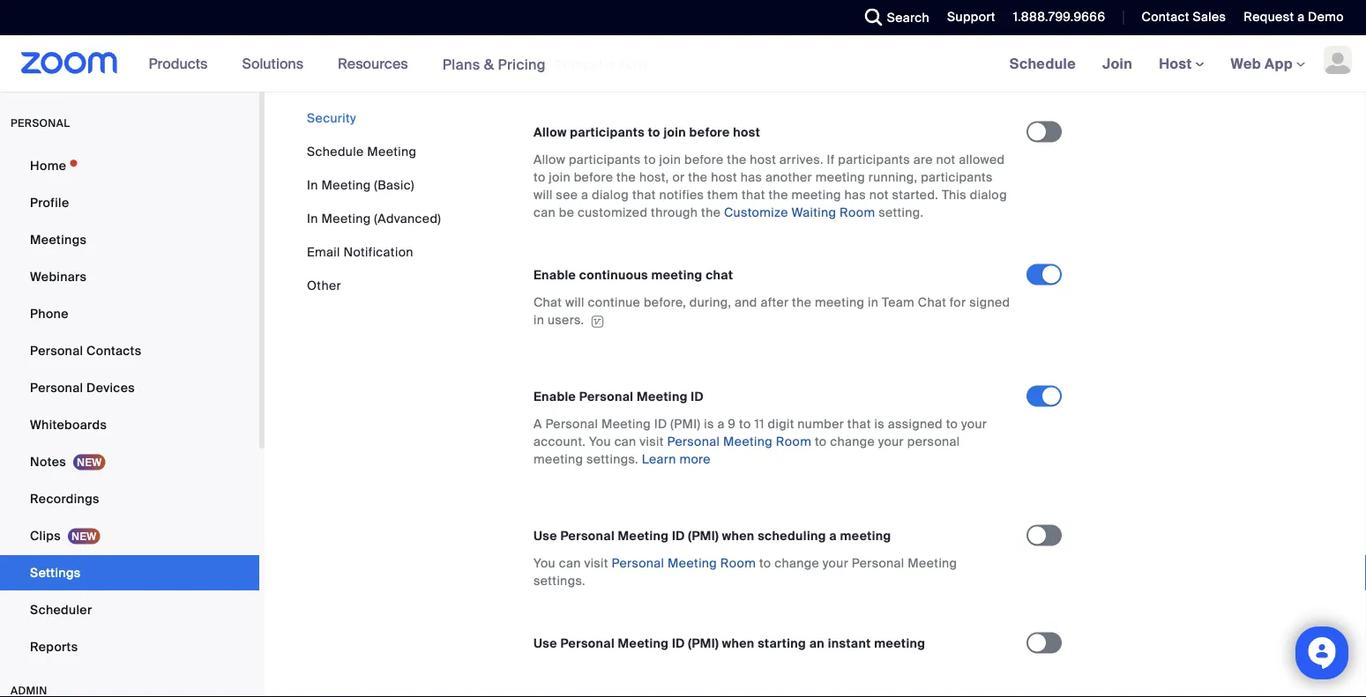 Task type: locate. For each thing, give the bounding box(es) containing it.
0 vertical spatial before
[[689, 124, 730, 141]]

2 when from the top
[[722, 636, 755, 652]]

schedule down 1.888.799.9666
[[1010, 54, 1076, 73]]

your
[[961, 416, 987, 433], [878, 434, 904, 450], [823, 556, 849, 572]]

1 when from the top
[[722, 528, 755, 545]]

in
[[307, 177, 318, 193], [307, 210, 318, 227]]

1 vertical spatial personal meeting room link
[[612, 556, 756, 572]]

(pmi) for starting
[[688, 636, 719, 652]]

room down 'digit'
[[776, 434, 812, 450]]

1 horizontal spatial visit
[[640, 434, 664, 450]]

your down assigned
[[878, 434, 904, 450]]

1 vertical spatial room
[[776, 434, 812, 450]]

1 horizontal spatial in
[[868, 295, 879, 311]]

zoom logo image
[[21, 52, 118, 74]]

personal meeting room link down 9
[[667, 434, 812, 450]]

has up customize waiting room setting. at the top right of the page
[[845, 187, 866, 203]]

room for personal
[[721, 556, 756, 572]]

customize
[[724, 205, 788, 221]]

is left 9
[[704, 416, 714, 433]]

notifies
[[659, 187, 704, 203]]

your inside to change your personal meeting settings.
[[823, 556, 849, 572]]

settings. inside to change your personal meeting settings.
[[534, 573, 586, 590]]

0 vertical spatial allow
[[534, 124, 567, 141]]

personal inside to change your personal meeting settings.
[[852, 556, 905, 572]]

join for host
[[664, 124, 686, 141]]

1 vertical spatial use
[[534, 636, 557, 652]]

schedule meeting link
[[307, 143, 417, 160]]

web app button
[[1231, 54, 1305, 73]]

host,
[[639, 169, 669, 186]]

1 horizontal spatial change
[[830, 434, 875, 450]]

settings. inside to change your personal meeting settings.
[[587, 452, 639, 468]]

0 vertical spatial you can visit personal meeting room
[[589, 434, 812, 450]]

profile picture image
[[1324, 46, 1352, 74]]

dialog up customized
[[592, 187, 629, 203]]

another
[[766, 169, 812, 186]]

to change your personal meeting settings.
[[534, 556, 957, 590]]

in for in meeting (advanced)
[[307, 210, 318, 227]]

continue
[[588, 295, 641, 311]]

in
[[868, 295, 879, 311], [534, 312, 544, 329]]

contact sales link
[[1129, 0, 1231, 35], [1142, 9, 1226, 25]]

when for starting
[[722, 636, 755, 652]]

continuous
[[579, 267, 648, 284]]

1 vertical spatial enable
[[534, 389, 576, 405]]

0 horizontal spatial schedule
[[307, 143, 364, 160]]

2 horizontal spatial that
[[848, 416, 871, 433]]

that inside a personal meeting id (pmi) is a 9 to 11 digit number that is assigned to your account.
[[848, 416, 871, 433]]

0 vertical spatial in
[[307, 177, 318, 193]]

schedule
[[1010, 54, 1076, 73], [307, 143, 364, 160]]

users.
[[548, 312, 584, 329]]

2 enable from the top
[[534, 389, 576, 405]]

1 horizontal spatial schedule
[[1010, 54, 1076, 73]]

to inside to change your personal meeting settings.
[[759, 556, 771, 572]]

before up or
[[684, 152, 724, 168]]

that
[[632, 187, 656, 203], [742, 187, 765, 203], [848, 416, 871, 433]]

0 vertical spatial enable
[[534, 267, 576, 284]]

or
[[672, 169, 685, 186]]

before up 'them'
[[689, 124, 730, 141]]

1 horizontal spatial you
[[589, 434, 611, 450]]

id
[[691, 389, 704, 405], [654, 416, 667, 433], [672, 528, 685, 545], [672, 636, 685, 652]]

in left 'team'
[[868, 295, 879, 311]]

(pmi) up the learn more
[[671, 416, 701, 433]]

1 vertical spatial visit
[[584, 556, 608, 572]]

support link
[[934, 0, 1000, 35], [947, 9, 996, 25]]

products button
[[149, 35, 216, 92]]

app
[[1265, 54, 1293, 73]]

the right after
[[792, 295, 812, 311]]

1 vertical spatial your
[[878, 434, 904, 450]]

change
[[830, 434, 875, 450], [775, 556, 819, 572]]

before for the
[[684, 152, 724, 168]]

2 horizontal spatial can
[[614, 434, 636, 450]]

0 horizontal spatial change
[[775, 556, 819, 572]]

meeting right scheduling
[[840, 528, 891, 545]]

that down host,
[[632, 187, 656, 203]]

meeting inside to change your personal meeting settings.
[[534, 452, 583, 468]]

in up email
[[307, 210, 318, 227]]

1 dialog from the left
[[592, 187, 629, 203]]

host up 'them'
[[711, 169, 737, 186]]

enable up "a"
[[534, 389, 576, 405]]

1 vertical spatial allow
[[534, 152, 566, 168]]

personal meeting room link for personal
[[667, 434, 812, 450]]

0 horizontal spatial is
[[704, 416, 714, 433]]

enable
[[534, 267, 576, 284], [534, 389, 576, 405]]

0 horizontal spatial can
[[534, 205, 556, 221]]

0 vertical spatial will
[[534, 187, 553, 203]]

your inside to change your personal meeting settings.
[[878, 434, 904, 450]]

contacts
[[86, 343, 142, 359]]

2 vertical spatial room
[[721, 556, 756, 572]]

notes link
[[0, 445, 259, 480]]

0 vertical spatial your
[[961, 416, 987, 433]]

the
[[727, 152, 747, 168], [617, 169, 636, 186], [688, 169, 708, 186], [769, 187, 788, 203], [701, 205, 721, 221], [792, 295, 812, 311]]

1 vertical spatial when
[[722, 636, 755, 652]]

2 horizontal spatial your
[[961, 416, 987, 433]]

a left 9
[[717, 416, 725, 433]]

settings. for to change your personal meeting settings.
[[587, 452, 639, 468]]

1 vertical spatial in
[[307, 210, 318, 227]]

when left starting
[[722, 636, 755, 652]]

allow inside allow participants to join before the host arrives. if participants are not allowed to join before the host, or the host has another meeting running, participants will see a dialog that notifies them that the meeting has not started. this dialog can be customized through the
[[534, 152, 566, 168]]

a right see
[[581, 187, 589, 203]]

that right number
[[848, 416, 871, 433]]

0 horizontal spatial visit
[[584, 556, 608, 572]]

menu bar
[[307, 109, 441, 295]]

during,
[[690, 295, 732, 311]]

your down scheduling
[[823, 556, 849, 572]]

0 vertical spatial join
[[664, 124, 686, 141]]

profile
[[30, 194, 69, 211]]

0 horizontal spatial that
[[632, 187, 656, 203]]

allow participants to join before host
[[534, 124, 760, 141]]

id for a
[[654, 416, 667, 433]]

(pmi) left starting
[[688, 636, 719, 652]]

resources
[[338, 54, 408, 73]]

personal
[[30, 343, 83, 359], [30, 380, 83, 396], [579, 389, 634, 405], [545, 416, 598, 433], [667, 434, 720, 450], [560, 528, 615, 545], [612, 556, 664, 572], [852, 556, 905, 572], [560, 636, 615, 652]]

customize waiting room setting.
[[724, 205, 924, 221]]

1.888.799.9666 button up join
[[1000, 0, 1110, 35]]

1 vertical spatial you can visit personal meeting room
[[534, 556, 756, 572]]

enable up users.
[[534, 267, 576, 284]]

1 horizontal spatial your
[[878, 434, 904, 450]]

enable personal meeting id
[[534, 389, 704, 405]]

dialog right this
[[970, 187, 1007, 203]]

chat up users.
[[534, 295, 562, 311]]

notes
[[30, 454, 66, 470]]

0 horizontal spatial not
[[869, 187, 889, 203]]

visit for to change your personal meeting settings.
[[640, 434, 664, 450]]

1 horizontal spatial chat
[[918, 295, 947, 311]]

when up to change your personal meeting settings.
[[722, 528, 755, 545]]

participants
[[570, 124, 645, 141], [569, 152, 641, 168], [838, 152, 910, 168], [921, 169, 993, 186]]

1 vertical spatial settings.
[[534, 573, 586, 590]]

change down number
[[830, 434, 875, 450]]

schedule down the security link
[[307, 143, 364, 160]]

participants up host,
[[570, 124, 645, 141]]

settings
[[30, 565, 81, 581]]

1 vertical spatial before
[[684, 152, 724, 168]]

1 horizontal spatial can
[[559, 556, 581, 572]]

1 horizontal spatial room
[[776, 434, 812, 450]]

change down scheduling
[[775, 556, 819, 572]]

not
[[936, 152, 956, 168], [869, 187, 889, 203]]

you can visit personal meeting room up the more
[[589, 434, 812, 450]]

host up 'another'
[[750, 152, 776, 168]]

1 horizontal spatial has
[[845, 187, 866, 203]]

a left demo
[[1298, 9, 1305, 25]]

number
[[798, 416, 844, 433]]

security
[[307, 110, 356, 126]]

sales
[[1193, 9, 1226, 25]]

use for use personal meeting id (pmi) when starting an instant meeting
[[534, 636, 557, 652]]

personal meeting room link down use personal meeting id (pmi) when scheduling a meeting
[[612, 556, 756, 572]]

allow participants to join before the host arrives. if participants are not allowed to join before the host, or the host has another meeting running, participants will see a dialog that notifies them that the meeting has not started. this dialog can be customized through the
[[534, 152, 1007, 221]]

1 horizontal spatial that
[[742, 187, 765, 203]]

2 vertical spatial your
[[823, 556, 849, 572]]

(pmi) for a
[[671, 416, 701, 433]]

has up customize
[[741, 169, 762, 186]]

the down 'them'
[[701, 205, 721, 221]]

1 enable from the top
[[534, 267, 576, 284]]

scheduler link
[[0, 593, 259, 628]]

2 dialog from the left
[[970, 187, 1007, 203]]

1 vertical spatial change
[[775, 556, 819, 572]]

1 vertical spatial has
[[845, 187, 866, 203]]

schedule for schedule meeting
[[307, 143, 364, 160]]

chat left for
[[918, 295, 947, 311]]

(pmi) up to change your personal meeting settings.
[[688, 528, 719, 545]]

when
[[722, 528, 755, 545], [722, 636, 755, 652]]

0 vertical spatial has
[[741, 169, 762, 186]]

join link
[[1089, 35, 1146, 92]]

you can visit personal meeting room down use personal meeting id (pmi) when scheduling a meeting
[[534, 556, 756, 572]]

in meeting (basic) link
[[307, 177, 414, 193]]

clips link
[[0, 519, 259, 554]]

0 vertical spatial when
[[722, 528, 755, 545]]

0 horizontal spatial dialog
[[592, 187, 629, 203]]

plans
[[442, 55, 480, 73]]

room down use personal meeting id (pmi) when scheduling a meeting
[[721, 556, 756, 572]]

0 horizontal spatial will
[[534, 187, 553, 203]]

the inside chat will continue before, during, and after the meeting in team chat for signed in users.
[[792, 295, 812, 311]]

request a demo link
[[1231, 0, 1366, 35], [1244, 9, 1344, 25]]

security link
[[307, 110, 356, 126]]

2 vertical spatial (pmi)
[[688, 636, 719, 652]]

settings. for to change your personal meeting settings.
[[534, 573, 586, 590]]

use personal meeting id (pmi) when scheduling a meeting
[[534, 528, 891, 545]]

you
[[589, 434, 611, 450], [534, 556, 556, 572]]

room right "waiting"
[[840, 205, 875, 221]]

meeting
[[816, 169, 865, 186], [792, 187, 841, 203], [651, 267, 703, 284], [815, 295, 865, 311], [534, 452, 583, 468], [840, 528, 891, 545], [874, 636, 926, 652]]

request a demo
[[1244, 9, 1344, 25]]

2 vertical spatial before
[[574, 169, 613, 186]]

1 horizontal spatial is
[[874, 416, 885, 433]]

id inside a personal meeting id (pmi) is a 9 to 11 digit number that is assigned to your account.
[[654, 416, 667, 433]]

can for to change your personal meeting settings.
[[559, 556, 581, 572]]

1 vertical spatial schedule
[[307, 143, 364, 160]]

allow for allow participants to join before the host arrives. if participants are not allowed to join before the host, or the host has another meeting running, participants will see a dialog that notifies them that the meeting has not started. this dialog can be customized through the
[[534, 152, 566, 168]]

0 vertical spatial schedule
[[1010, 54, 1076, 73]]

1 vertical spatial (pmi)
[[688, 528, 719, 545]]

meeting up "waiting"
[[792, 187, 841, 203]]

2 use from the top
[[534, 636, 557, 652]]

your right assigned
[[961, 416, 987, 433]]

1 vertical spatial in
[[534, 312, 544, 329]]

visit for to change your personal meeting settings.
[[584, 556, 608, 572]]

change for personal
[[830, 434, 875, 450]]

1 vertical spatial not
[[869, 187, 889, 203]]

host up allow participants to join before the host arrives. if participants are not allowed to join before the host, or the host has another meeting running, participants will see a dialog that notifies them that the meeting has not started. this dialog can be customized through the
[[733, 124, 760, 141]]

enable for enable continuous meeting chat
[[534, 267, 576, 284]]

resources button
[[338, 35, 416, 92]]

are
[[914, 152, 933, 168]]

schedule inside 'link'
[[1010, 54, 1076, 73]]

0 vertical spatial room
[[840, 205, 875, 221]]

0 vertical spatial use
[[534, 528, 557, 545]]

will up users.
[[565, 295, 585, 311]]

the down 'another'
[[769, 187, 788, 203]]

1 vertical spatial join
[[659, 152, 681, 168]]

meeting left 'team'
[[815, 295, 865, 311]]

a
[[534, 416, 542, 433]]

personal inside a personal meeting id (pmi) is a 9 to 11 digit number that is assigned to your account.
[[545, 416, 598, 433]]

enable for enable personal meeting id
[[534, 389, 576, 405]]

instant
[[828, 636, 871, 652]]

support version for enable continuous meeting chat image
[[589, 315, 606, 328]]

2 vertical spatial can
[[559, 556, 581, 572]]

0 vertical spatial can
[[534, 205, 556, 221]]

1 allow from the top
[[534, 124, 567, 141]]

a
[[1298, 9, 1305, 25], [581, 187, 589, 203], [717, 416, 725, 433], [829, 528, 837, 545]]

(basic)
[[374, 177, 414, 193]]

0 vertical spatial you
[[589, 434, 611, 450]]

1 horizontal spatial dialog
[[970, 187, 1007, 203]]

a right scheduling
[[829, 528, 837, 545]]

will left see
[[534, 187, 553, 203]]

id for scheduling
[[672, 528, 685, 545]]

to
[[648, 124, 660, 141], [644, 152, 656, 168], [534, 169, 546, 186], [739, 416, 751, 433], [946, 416, 958, 433], [815, 434, 827, 450], [759, 556, 771, 572]]

0 vertical spatial settings.
[[587, 452, 639, 468]]

waiting
[[792, 205, 837, 221]]

that up customize
[[742, 187, 765, 203]]

1 horizontal spatial settings.
[[587, 452, 639, 468]]

before,
[[644, 295, 686, 311]]

before
[[689, 124, 730, 141], [684, 152, 724, 168], [574, 169, 613, 186]]

banner containing products
[[0, 35, 1366, 93]]

your for personal
[[823, 556, 849, 572]]

2 horizontal spatial room
[[840, 205, 875, 221]]

you for to change your personal meeting settings.
[[534, 556, 556, 572]]

1 horizontal spatial will
[[565, 295, 585, 311]]

1 vertical spatial you
[[534, 556, 556, 572]]

2 allow from the top
[[534, 152, 566, 168]]

in left users.
[[534, 312, 544, 329]]

before up see
[[574, 169, 613, 186]]

reports
[[30, 639, 78, 655]]

0 horizontal spatial settings.
[[534, 573, 586, 590]]

0 vertical spatial personal meeting room link
[[667, 434, 812, 450]]

0 vertical spatial visit
[[640, 434, 664, 450]]

not right the are
[[936, 152, 956, 168]]

meeting down account. at the left of the page
[[534, 452, 583, 468]]

room for personal
[[776, 434, 812, 450]]

web app
[[1231, 54, 1293, 73]]

personal
[[907, 434, 960, 450]]

the right or
[[688, 169, 708, 186]]

0 horizontal spatial chat
[[534, 295, 562, 311]]

arrives.
[[780, 152, 824, 168]]

meeting right 'instant'
[[874, 636, 926, 652]]

change inside to change your personal meeting settings.
[[830, 434, 875, 450]]

customized
[[578, 205, 648, 221]]

0 vertical spatial (pmi)
[[671, 416, 701, 433]]

1.888.799.9666
[[1013, 9, 1106, 25]]

1 in from the top
[[307, 177, 318, 193]]

0 vertical spatial change
[[830, 434, 875, 450]]

a inside a personal meeting id (pmi) is a 9 to 11 digit number that is assigned to your account.
[[717, 416, 725, 433]]

(pmi) inside a personal meeting id (pmi) is a 9 to 11 digit number that is assigned to your account.
[[671, 416, 701, 433]]

is left assigned
[[874, 416, 885, 433]]

more
[[680, 452, 711, 468]]

1 use from the top
[[534, 528, 557, 545]]

1 vertical spatial can
[[614, 434, 636, 450]]

0 horizontal spatial your
[[823, 556, 849, 572]]

id for starting
[[672, 636, 685, 652]]

home
[[30, 157, 66, 174]]

2 is from the left
[[874, 416, 885, 433]]

banner
[[0, 35, 1366, 93]]

change inside to change your personal meeting settings.
[[775, 556, 819, 572]]

in down schedule meeting
[[307, 177, 318, 193]]

2 in from the top
[[307, 210, 318, 227]]

1 horizontal spatial not
[[936, 152, 956, 168]]

1 vertical spatial will
[[565, 295, 585, 311]]

0 horizontal spatial you
[[534, 556, 556, 572]]

computer
[[555, 57, 615, 73]]

0 horizontal spatial room
[[721, 556, 756, 572]]

not down running,
[[869, 187, 889, 203]]

search button
[[852, 0, 934, 35]]



Task type: describe. For each thing, give the bounding box(es) containing it.
can for to change your personal meeting settings.
[[614, 434, 636, 450]]

and
[[735, 295, 757, 311]]

participants down allow participants to join before host
[[569, 152, 641, 168]]

host
[[1159, 54, 1196, 73]]

notification
[[343, 244, 414, 260]]

other link
[[307, 277, 341, 294]]

chat
[[706, 267, 733, 284]]

join
[[1103, 54, 1133, 73]]

audio
[[619, 57, 653, 73]]

1.888.799.9666 button up schedule 'link'
[[1013, 9, 1106, 25]]

a inside allow participants to join before the host arrives. if participants are not allowed to join before the host, or the host has another meeting running, participants will see a dialog that notifies them that the meeting has not started. this dialog can be customized through the
[[581, 187, 589, 203]]

personal contacts link
[[0, 333, 259, 369]]

personal
[[11, 116, 70, 130]]

webinars
[[30, 269, 87, 285]]

in meeting (advanced) link
[[307, 210, 441, 227]]

0 vertical spatial not
[[936, 152, 956, 168]]

if
[[827, 152, 835, 168]]

0 vertical spatial host
[[733, 124, 760, 141]]

(pmi) for scheduling
[[688, 528, 719, 545]]

0 horizontal spatial has
[[741, 169, 762, 186]]

started.
[[892, 187, 939, 203]]

chat will continue before, during, and after the meeting in team chat for signed in users.
[[534, 295, 1010, 329]]

see
[[556, 187, 578, 203]]

the left host,
[[617, 169, 636, 186]]

other
[[307, 277, 341, 294]]

email notification
[[307, 244, 414, 260]]

allow for allow participants to join before host
[[534, 124, 567, 141]]

(advanced)
[[374, 210, 441, 227]]

account.
[[534, 434, 586, 450]]

after
[[761, 295, 789, 311]]

email
[[307, 244, 340, 260]]

can inside allow participants to join before the host arrives. if participants are not allowed to join before the host, or the host has another meeting running, participants will see a dialog that notifies them that the meeting has not started. this dialog can be customized through the
[[534, 205, 556, 221]]

personal menu menu
[[0, 148, 259, 667]]

personal devices link
[[0, 370, 259, 406]]

change for personal
[[775, 556, 819, 572]]

solutions
[[242, 54, 304, 73]]

personal contacts
[[30, 343, 142, 359]]

starting
[[758, 636, 806, 652]]

pricing
[[498, 55, 546, 73]]

recordings
[[30, 491, 99, 507]]

learn more link
[[642, 452, 711, 468]]

products
[[149, 54, 208, 73]]

menu bar containing security
[[307, 109, 441, 295]]

will inside allow participants to join before the host arrives. if participants are not allowed to join before the host, or the host has another meeting running, participants will see a dialog that notifies them that the meeting has not started. this dialog can be customized through the
[[534, 187, 553, 203]]

in for in meeting (basic)
[[307, 177, 318, 193]]

join for the
[[659, 152, 681, 168]]

product information navigation
[[135, 35, 559, 93]]

learn more
[[642, 452, 711, 468]]

phone link
[[0, 296, 259, 332]]

your for personal
[[878, 434, 904, 450]]

1 is from the left
[[704, 416, 714, 433]]

running,
[[869, 169, 918, 186]]

phone
[[30, 306, 69, 322]]

2 vertical spatial host
[[711, 169, 737, 186]]

schedule for schedule
[[1010, 54, 1076, 73]]

schedule link
[[996, 35, 1089, 92]]

contact sales
[[1142, 9, 1226, 25]]

participants up this
[[921, 169, 993, 186]]

demo
[[1308, 9, 1344, 25]]

to change your personal meeting settings.
[[534, 434, 960, 468]]

you can visit personal meeting room for to change your personal meeting settings.
[[534, 556, 756, 572]]

chat will continue before, during, and after the meeting in team chat for signed in users. application
[[534, 294, 1011, 330]]

personal devices
[[30, 380, 135, 396]]

contact
[[1142, 9, 1190, 25]]

web
[[1231, 54, 1261, 73]]

2 vertical spatial join
[[549, 169, 571, 186]]

webinars link
[[0, 259, 259, 295]]

1 vertical spatial host
[[750, 152, 776, 168]]

scheduler
[[30, 602, 92, 618]]

when for scheduling
[[722, 528, 755, 545]]

whiteboards
[[30, 417, 107, 433]]

in meeting (advanced)
[[307, 210, 441, 227]]

search
[[887, 9, 930, 26]]

meetings link
[[0, 222, 259, 258]]

participants up running,
[[838, 152, 910, 168]]

computer audio
[[555, 57, 653, 73]]

setting.
[[879, 205, 924, 221]]

before for host
[[689, 124, 730, 141]]

team
[[882, 295, 915, 311]]

settings link
[[0, 556, 259, 591]]

profile link
[[0, 185, 259, 221]]

meeting inside chat will continue before, during, and after the meeting in team chat for signed in users.
[[815, 295, 865, 311]]

through
[[651, 205, 698, 221]]

you can visit personal meeting room for to change your personal meeting settings.
[[589, 434, 812, 450]]

to inside to change your personal meeting settings.
[[815, 434, 827, 450]]

meeting up before,
[[651, 267, 703, 284]]

meeting down if
[[816, 169, 865, 186]]

request
[[1244, 9, 1294, 25]]

meetings navigation
[[996, 35, 1366, 93]]

meeting inside to change your personal meeting settings.
[[908, 556, 957, 572]]

assigned
[[888, 416, 943, 433]]

0 horizontal spatial in
[[534, 312, 544, 329]]

email notification link
[[307, 244, 414, 260]]

solutions button
[[242, 35, 311, 92]]

home link
[[0, 148, 259, 183]]

use for use personal meeting id (pmi) when scheduling a meeting
[[534, 528, 557, 545]]

host button
[[1159, 54, 1204, 73]]

9
[[728, 416, 736, 433]]

meeting inside a personal meeting id (pmi) is a 9 to 11 digit number that is assigned to your account.
[[601, 416, 651, 433]]

will inside chat will continue before, during, and after the meeting in team chat for signed in users.
[[565, 295, 585, 311]]

scheduling
[[758, 528, 826, 545]]

the up 'them'
[[727, 152, 747, 168]]

in meeting (basic)
[[307, 177, 414, 193]]

customize waiting room link
[[724, 205, 875, 221]]

digit
[[768, 416, 794, 433]]

2 chat from the left
[[918, 295, 947, 311]]

1 chat from the left
[[534, 295, 562, 311]]

personal meeting room link for personal
[[612, 556, 756, 572]]

meetings
[[30, 232, 87, 248]]

your inside a personal meeting id (pmi) is a 9 to 11 digit number that is assigned to your account.
[[961, 416, 987, 433]]

be
[[559, 205, 574, 221]]

11
[[754, 416, 765, 433]]

0 vertical spatial in
[[868, 295, 879, 311]]

you for to change your personal meeting settings.
[[589, 434, 611, 450]]

clips
[[30, 528, 61, 544]]

recordings link
[[0, 482, 259, 517]]

for
[[950, 295, 966, 311]]

this
[[942, 187, 967, 203]]

a personal meeting id (pmi) is a 9 to 11 digit number that is assigned to your account.
[[534, 416, 987, 450]]

enable continuous meeting chat
[[534, 267, 733, 284]]



Task type: vqa. For each thing, say whether or not it's contained in the screenshot.
the right the "your"
yes



